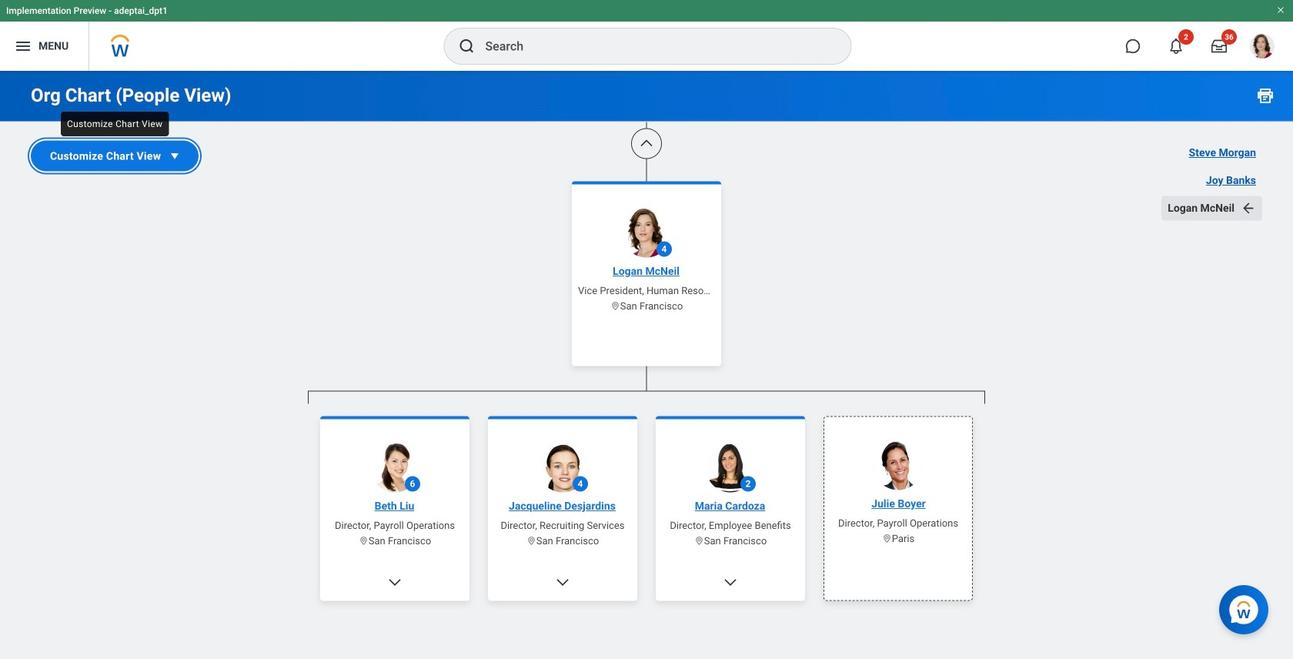 Task type: locate. For each thing, give the bounding box(es) containing it.
tooltip
[[56, 107, 174, 141]]

main content
[[0, 0, 1294, 659]]

caret down image
[[167, 148, 183, 164]]

close environment banner image
[[1277, 5, 1286, 15]]

chevron down image
[[387, 575, 403, 590], [555, 575, 571, 590]]

0 horizontal spatial location image
[[359, 536, 369, 546]]

search image
[[458, 37, 476, 55]]

1 chevron down image from the left
[[387, 575, 403, 590]]

justify image
[[14, 37, 32, 55]]

arrow left image
[[1241, 201, 1257, 216]]

logan mcneil, logan mcneil, 4 direct reports element
[[308, 404, 986, 659]]

print org chart image
[[1257, 86, 1275, 105]]

profile logan mcneil image
[[1251, 34, 1275, 62]]

1 horizontal spatial location image
[[610, 301, 620, 311]]

0 horizontal spatial location image
[[527, 536, 537, 546]]

location image
[[610, 301, 620, 311], [527, 536, 537, 546], [694, 536, 704, 546]]

0 horizontal spatial chevron down image
[[387, 575, 403, 590]]

chevron up image
[[639, 136, 655, 151]]

2 chevron down image from the left
[[555, 575, 571, 590]]

banner
[[0, 0, 1294, 71]]

1 horizontal spatial chevron down image
[[555, 575, 571, 590]]

2 horizontal spatial location image
[[694, 536, 704, 546]]

location image
[[882, 534, 892, 544], [359, 536, 369, 546]]



Task type: describe. For each thing, give the bounding box(es) containing it.
1 horizontal spatial location image
[[882, 534, 892, 544]]

chevron down image for left location icon
[[387, 575, 403, 590]]

chevron down image for leftmost location image
[[555, 575, 571, 590]]

notifications large image
[[1169, 39, 1184, 54]]

inbox large image
[[1212, 39, 1227, 54]]

Search Workday  search field
[[486, 29, 820, 63]]



Task type: vqa. For each thing, say whether or not it's contained in the screenshot.
the leftmost the Content
no



